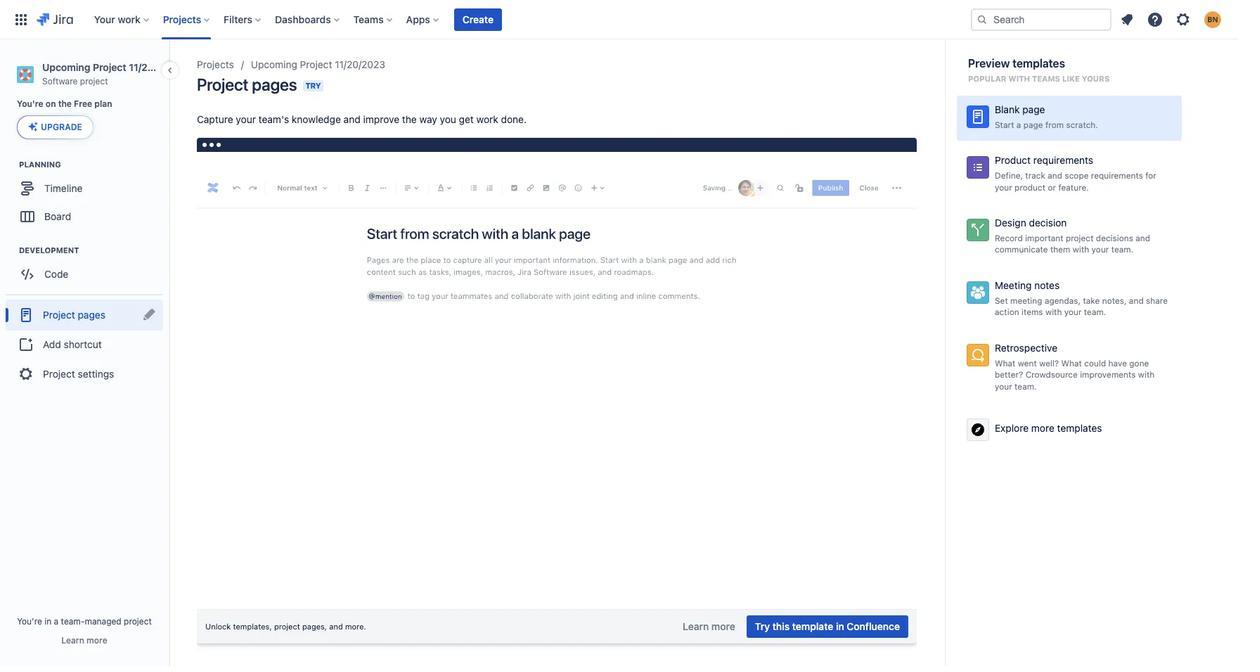 Task type: vqa. For each thing, say whether or not it's contained in the screenshot.


Task type: describe. For each thing, give the bounding box(es) containing it.
from
[[1046, 119, 1064, 130]]

free
[[74, 99, 92, 109]]

dashboards
[[275, 13, 331, 25]]

decisions
[[1096, 233, 1134, 243]]

add shortcut
[[43, 338, 102, 350]]

1 vertical spatial requirements
[[1091, 170, 1144, 181]]

track
[[1026, 170, 1046, 181]]

upcoming for upcoming project 11/20/2023 software project
[[42, 61, 90, 73]]

apps
[[406, 13, 430, 25]]

board
[[44, 210, 71, 222]]

design
[[995, 217, 1027, 229]]

upcoming project 11/20/2023 link
[[251, 56, 385, 73]]

add shortcut button
[[6, 331, 163, 359]]

dashboards button
[[271, 8, 345, 31]]

project settings link
[[6, 359, 163, 390]]

managed
[[85, 616, 121, 627]]

project down add
[[43, 368, 75, 380]]

primary element
[[8, 0, 971, 39]]

0 vertical spatial requirements
[[1034, 154, 1094, 166]]

and for improve
[[344, 113, 361, 125]]

your profile and settings image
[[1205, 11, 1222, 28]]

well?
[[1040, 358, 1059, 368]]

decision
[[1029, 217, 1067, 229]]

project up add
[[43, 309, 75, 321]]

appswitcher icon image
[[13, 11, 30, 28]]

retrospective
[[995, 342, 1058, 354]]

blank page start a page from scratch.
[[995, 103, 1099, 130]]

have
[[1109, 358, 1127, 368]]

unlock
[[205, 622, 231, 631]]

knowledge
[[292, 113, 341, 125]]

your inside retrospective what went well? what could have gone better? crowdsource improvements with your team.
[[995, 381, 1013, 392]]

development group
[[7, 245, 168, 293]]

more.
[[345, 622, 366, 631]]

0 vertical spatial page
[[1023, 103, 1046, 115]]

meeting
[[995, 279, 1032, 291]]

software
[[42, 76, 78, 86]]

team. for meeting notes
[[1084, 307, 1107, 317]]

learn more for leftmost learn more button
[[61, 635, 107, 646]]

product requirements image
[[970, 159, 987, 176]]

communicate
[[995, 244, 1048, 255]]

settings
[[78, 368, 114, 380]]

your work
[[94, 13, 140, 25]]

filters
[[224, 13, 253, 25]]

[object object] confluence template image
[[197, 152, 917, 557]]

project pages link
[[6, 300, 163, 331]]

this
[[773, 620, 790, 632]]

upgrade
[[41, 122, 82, 132]]

shortcut
[[64, 338, 102, 350]]

scratch.
[[1067, 119, 1099, 130]]

teams
[[354, 13, 384, 25]]

upgrade button
[[18, 116, 93, 139]]

project inside design decision record important project decisions and communicate them with your team.
[[1066, 233, 1094, 243]]

board link
[[7, 203, 162, 231]]

team. for retrospective
[[1015, 381, 1037, 392]]

templates,
[[233, 622, 272, 631]]

you're for you're in a team-managed project
[[17, 616, 42, 627]]

you're on the free plan
[[17, 99, 112, 109]]

notifications image
[[1119, 11, 1136, 28]]

1 vertical spatial pages
[[78, 309, 105, 321]]

with inside retrospective what went well? what could have gone better? crowdsource improvements with your team.
[[1139, 369, 1155, 380]]

your inside meeting notes set meeting agendas, take notes, and share action items with your team.
[[1065, 307, 1082, 317]]

1 vertical spatial the
[[402, 113, 417, 125]]

team's
[[259, 113, 289, 125]]

product
[[995, 154, 1031, 166]]

gone
[[1130, 358, 1150, 368]]

you're in a team-managed project
[[17, 616, 152, 627]]

banner containing your work
[[0, 0, 1239, 39]]

learn more for the rightmost learn more button
[[683, 620, 736, 632]]

preview templates popular with teams like yours
[[969, 57, 1110, 83]]

code
[[44, 268, 68, 280]]

projects link
[[197, 56, 234, 73]]

project left pages,
[[274, 622, 300, 631]]

with inside meeting notes set meeting agendas, take notes, and share action items with your team.
[[1046, 307, 1062, 317]]

upcoming for upcoming project 11/20/2023
[[251, 58, 297, 70]]

work inside dropdown button
[[118, 13, 140, 25]]

and for more.
[[329, 622, 343, 631]]

your
[[94, 13, 115, 25]]

1 horizontal spatial learn more button
[[675, 615, 744, 638]]

11/20/2023 for upcoming project 11/20/2023 software project
[[129, 61, 182, 73]]

start
[[995, 119, 1015, 130]]

explore more templates
[[995, 422, 1103, 434]]

feature.
[[1059, 182, 1089, 192]]

and for scope
[[1048, 170, 1063, 181]]

create button
[[454, 8, 502, 31]]

group containing project pages
[[6, 294, 163, 394]]

upcoming project 11/20/2023 software project
[[42, 61, 182, 86]]

items
[[1022, 307, 1043, 317]]

11/20/2023 for upcoming project 11/20/2023
[[335, 58, 385, 70]]

you
[[440, 113, 456, 125]]

projects button
[[159, 8, 215, 31]]

learn for leftmost learn more button
[[61, 635, 84, 646]]

help image
[[1147, 11, 1164, 28]]

try this template in confluence button
[[747, 615, 909, 638]]

capture
[[197, 113, 233, 125]]

templates inside button
[[1058, 422, 1103, 434]]

meeting notes image
[[970, 284, 987, 301]]

timeline
[[44, 182, 83, 194]]

code link
[[7, 260, 162, 289]]

0 horizontal spatial in
[[44, 616, 52, 627]]

them
[[1051, 244, 1071, 255]]

crowdsource
[[1026, 369, 1078, 380]]

timeline link
[[7, 175, 162, 203]]

team. inside design decision record important project decisions and communicate them with your team.
[[1112, 244, 1134, 255]]

planning image
[[2, 156, 19, 173]]

confluence
[[847, 620, 900, 632]]

with inside preview templates popular with teams like yours
[[1009, 74, 1031, 83]]

1 what from the left
[[995, 358, 1016, 368]]

blank image
[[970, 108, 987, 125]]

Search field
[[971, 8, 1112, 31]]

notes
[[1035, 279, 1060, 291]]

meeting notes set meeting agendas, take notes, and share action items with your team.
[[995, 279, 1168, 317]]

templates inside preview templates popular with teams like yours
[[1013, 57, 1066, 70]]

template
[[793, 620, 834, 632]]

for
[[1146, 170, 1157, 181]]



Task type: locate. For each thing, give the bounding box(es) containing it.
0 vertical spatial learn more
[[683, 620, 736, 632]]

decision image
[[970, 222, 987, 239]]

in left 'team-'
[[44, 616, 52, 627]]

retrospective image
[[970, 347, 987, 364]]

11/20/2023 inside upcoming project 11/20/2023 software project
[[129, 61, 182, 73]]

more for the rightmost learn more button
[[712, 620, 736, 632]]

more
[[1032, 422, 1055, 434], [712, 620, 736, 632], [87, 635, 107, 646]]

requirements
[[1034, 154, 1094, 166], [1091, 170, 1144, 181]]

important
[[1026, 233, 1064, 243]]

1 horizontal spatial in
[[836, 620, 845, 632]]

11/20/2023 down teams
[[335, 58, 385, 70]]

projects for projects link
[[197, 58, 234, 70]]

0 horizontal spatial upcoming
[[42, 61, 90, 73]]

with down agendas,
[[1046, 307, 1062, 317]]

set
[[995, 295, 1008, 306]]

what right well?
[[1062, 358, 1082, 368]]

project up try on the left top of the page
[[300, 58, 332, 70]]

learn left try in the bottom right of the page
[[683, 620, 709, 632]]

group
[[6, 294, 163, 394]]

planning group
[[7, 159, 168, 235]]

yours
[[1082, 74, 1110, 83]]

0 horizontal spatial team.
[[1015, 381, 1037, 392]]

projects for projects popup button on the top left of page
[[163, 13, 201, 25]]

improvements
[[1080, 369, 1136, 380]]

meeting
[[1011, 295, 1043, 306]]

more image
[[970, 421, 987, 438]]

development image
[[2, 242, 19, 259]]

your down better?
[[995, 381, 1013, 392]]

learn
[[683, 620, 709, 632], [61, 635, 84, 646]]

plan
[[94, 99, 112, 109]]

teams button
[[349, 8, 398, 31]]

in inside button
[[836, 620, 845, 632]]

and left the improve on the left top of the page
[[344, 113, 361, 125]]

team. inside meeting notes set meeting agendas, take notes, and share action items with your team.
[[1084, 307, 1107, 317]]

1 vertical spatial learn
[[61, 635, 84, 646]]

1 you're from the top
[[17, 99, 43, 109]]

project pages down projects link
[[197, 75, 297, 94]]

1 horizontal spatial learn
[[683, 620, 709, 632]]

project inside upcoming project 11/20/2023 software project
[[93, 61, 126, 73]]

your left team's
[[236, 113, 256, 125]]

you're left 'team-'
[[17, 616, 42, 627]]

0 horizontal spatial 11/20/2023
[[129, 61, 182, 73]]

with right them
[[1073, 244, 1090, 255]]

with down "gone"
[[1139, 369, 1155, 380]]

retrospective what went well? what could have gone better? crowdsource improvements with your team.
[[995, 342, 1155, 392]]

done.
[[501, 113, 527, 125]]

project pages
[[197, 75, 297, 94], [43, 309, 105, 321]]

team. down take
[[1084, 307, 1107, 317]]

jira image
[[37, 11, 73, 28], [37, 11, 73, 28]]

learn more button down you're in a team-managed project on the bottom
[[61, 635, 107, 646]]

try
[[755, 620, 770, 632]]

1 vertical spatial you're
[[17, 616, 42, 627]]

projects left filters
[[163, 13, 201, 25]]

pages up team's
[[252, 75, 297, 94]]

and left share
[[1130, 295, 1144, 306]]

scope
[[1065, 170, 1089, 181]]

1 vertical spatial templates
[[1058, 422, 1103, 434]]

a
[[1017, 119, 1022, 130], [54, 616, 59, 627]]

on
[[46, 99, 56, 109]]

action
[[995, 307, 1020, 317]]

more left try in the bottom right of the page
[[712, 620, 736, 632]]

apps button
[[402, 8, 444, 31]]

0 vertical spatial you're
[[17, 99, 43, 109]]

what up better?
[[995, 358, 1016, 368]]

take
[[1084, 295, 1100, 306]]

share
[[1147, 295, 1168, 306]]

1 horizontal spatial 11/20/2023
[[335, 58, 385, 70]]

project pages up add shortcut
[[43, 309, 105, 321]]

preview
[[969, 57, 1010, 70]]

you're for you're on the free plan
[[17, 99, 43, 109]]

capture your team's knowledge and improve the way you get work done.
[[197, 113, 527, 125]]

requirements left for
[[1091, 170, 1144, 181]]

1 horizontal spatial a
[[1017, 119, 1022, 130]]

2 horizontal spatial more
[[1032, 422, 1055, 434]]

0 vertical spatial project pages
[[197, 75, 297, 94]]

0 vertical spatial a
[[1017, 119, 1022, 130]]

development
[[19, 246, 79, 255]]

projects inside projects popup button
[[163, 13, 201, 25]]

upcoming project 11/20/2023
[[251, 58, 385, 70]]

search image
[[977, 14, 988, 25]]

1 vertical spatial page
[[1024, 119, 1044, 130]]

1 vertical spatial work
[[477, 113, 499, 125]]

product
[[1015, 182, 1046, 192]]

planning
[[19, 160, 61, 169]]

what
[[995, 358, 1016, 368], [1062, 358, 1082, 368]]

edit image
[[141, 306, 158, 323]]

work right get
[[477, 113, 499, 125]]

upcoming inside upcoming project 11/20/2023 software project
[[42, 61, 90, 73]]

record
[[995, 233, 1023, 243]]

2 you're from the top
[[17, 616, 42, 627]]

teams
[[1033, 74, 1061, 83]]

work right your
[[118, 13, 140, 25]]

or
[[1048, 182, 1057, 192]]

project up plan
[[80, 76, 108, 86]]

upcoming down dashboards
[[251, 58, 297, 70]]

1 vertical spatial team.
[[1084, 307, 1107, 317]]

try
[[306, 81, 321, 90]]

11/20/2023 down projects popup button on the top left of page
[[129, 61, 182, 73]]

a inside blank page start a page from scratch.
[[1017, 119, 1022, 130]]

0 vertical spatial learn
[[683, 620, 709, 632]]

1 vertical spatial learn more
[[61, 635, 107, 646]]

agendas,
[[1045, 295, 1081, 306]]

team.
[[1112, 244, 1134, 255], [1084, 307, 1107, 317], [1015, 381, 1037, 392]]

0 vertical spatial the
[[58, 99, 72, 109]]

with left teams
[[1009, 74, 1031, 83]]

0 horizontal spatial a
[[54, 616, 59, 627]]

settings image
[[1175, 11, 1192, 28]]

and right decisions
[[1136, 233, 1151, 243]]

create
[[463, 13, 494, 25]]

0 horizontal spatial learn more button
[[61, 635, 107, 646]]

0 horizontal spatial the
[[58, 99, 72, 109]]

project inside upcoming project 11/20/2023 software project
[[80, 76, 108, 86]]

could
[[1085, 358, 1107, 368]]

more right explore at the right bottom of page
[[1032, 422, 1055, 434]]

0 vertical spatial projects
[[163, 13, 201, 25]]

1 horizontal spatial more
[[712, 620, 736, 632]]

a left 'team-'
[[54, 616, 59, 627]]

with
[[1009, 74, 1031, 83], [1073, 244, 1090, 255], [1046, 307, 1062, 317], [1139, 369, 1155, 380]]

2 vertical spatial team.
[[1015, 381, 1037, 392]]

project right managed
[[124, 616, 152, 627]]

0 horizontal spatial work
[[118, 13, 140, 25]]

page left "from"
[[1024, 119, 1044, 130]]

explore
[[995, 422, 1029, 434]]

project down projects link
[[197, 75, 249, 94]]

more down managed
[[87, 635, 107, 646]]

and inside meeting notes set meeting agendas, take notes, and share action items with your team.
[[1130, 295, 1144, 306]]

projects down filters
[[197, 58, 234, 70]]

your work button
[[90, 8, 155, 31]]

0 vertical spatial work
[[118, 13, 140, 25]]

1 horizontal spatial learn more
[[683, 620, 736, 632]]

product requirements define, track and scope requirements for your product or feature.
[[995, 154, 1157, 192]]

2 what from the left
[[1062, 358, 1082, 368]]

projects
[[163, 13, 201, 25], [197, 58, 234, 70]]

a right start
[[1017, 119, 1022, 130]]

team-
[[61, 616, 85, 627]]

blank
[[995, 103, 1020, 115]]

0 horizontal spatial learn more
[[61, 635, 107, 646]]

project settings
[[43, 368, 114, 380]]

improve
[[363, 113, 400, 125]]

team. down decisions
[[1112, 244, 1134, 255]]

and up or
[[1048, 170, 1063, 181]]

0 horizontal spatial pages
[[78, 309, 105, 321]]

like
[[1063, 74, 1080, 83]]

filters button
[[220, 8, 267, 31]]

upcoming
[[251, 58, 297, 70], [42, 61, 90, 73]]

templates up teams
[[1013, 57, 1066, 70]]

1 horizontal spatial pages
[[252, 75, 297, 94]]

1 horizontal spatial what
[[1062, 358, 1082, 368]]

popular
[[969, 74, 1007, 83]]

project up plan
[[93, 61, 126, 73]]

1 horizontal spatial the
[[402, 113, 417, 125]]

1 horizontal spatial team.
[[1084, 307, 1107, 317]]

0 vertical spatial pages
[[252, 75, 297, 94]]

in right template
[[836, 620, 845, 632]]

templates down crowdsource
[[1058, 422, 1103, 434]]

the left "way"
[[402, 113, 417, 125]]

1 vertical spatial more
[[712, 620, 736, 632]]

1 horizontal spatial project pages
[[197, 75, 297, 94]]

requirements up scope
[[1034, 154, 1094, 166]]

page right blank
[[1023, 103, 1046, 115]]

learn more inside button
[[683, 620, 736, 632]]

learn more button left try in the bottom right of the page
[[675, 615, 744, 638]]

unlock templates, project pages, and more.
[[205, 622, 366, 631]]

learn more left try in the bottom right of the page
[[683, 620, 736, 632]]

2 horizontal spatial team.
[[1112, 244, 1134, 255]]

0 horizontal spatial more
[[87, 635, 107, 646]]

more for leftmost learn more button
[[87, 635, 107, 646]]

1 horizontal spatial upcoming
[[251, 58, 297, 70]]

explore more templates button
[[957, 408, 1182, 451]]

learn for the rightmost learn more button
[[683, 620, 709, 632]]

your down define,
[[995, 182, 1013, 192]]

learn more button
[[675, 615, 744, 638], [61, 635, 107, 646]]

the right on
[[58, 99, 72, 109]]

your inside product requirements define, track and scope requirements for your product or feature.
[[995, 182, 1013, 192]]

page
[[1023, 103, 1046, 115], [1024, 119, 1044, 130]]

project
[[80, 76, 108, 86], [1066, 233, 1094, 243], [124, 616, 152, 627], [274, 622, 300, 631]]

and inside design decision record important project decisions and communicate them with your team.
[[1136, 233, 1151, 243]]

pages up shortcut
[[78, 309, 105, 321]]

2 vertical spatial more
[[87, 635, 107, 646]]

team. down better?
[[1015, 381, 1037, 392]]

project up them
[[1066, 233, 1094, 243]]

1 vertical spatial projects
[[197, 58, 234, 70]]

1 horizontal spatial work
[[477, 113, 499, 125]]

your inside design decision record important project decisions and communicate them with your team.
[[1092, 244, 1109, 255]]

templates
[[1013, 57, 1066, 70], [1058, 422, 1103, 434]]

0 vertical spatial templates
[[1013, 57, 1066, 70]]

0 horizontal spatial project pages
[[43, 309, 105, 321]]

notes,
[[1103, 295, 1127, 306]]

0 horizontal spatial learn
[[61, 635, 84, 646]]

the
[[58, 99, 72, 109], [402, 113, 417, 125]]

add
[[43, 338, 61, 350]]

0 horizontal spatial what
[[995, 358, 1016, 368]]

upcoming up software
[[42, 61, 90, 73]]

and inside product requirements define, track and scope requirements for your product or feature.
[[1048, 170, 1063, 181]]

learn more down you're in a team-managed project on the bottom
[[61, 635, 107, 646]]

1 vertical spatial project pages
[[43, 309, 105, 321]]

your down agendas,
[[1065, 307, 1082, 317]]

way
[[420, 113, 437, 125]]

banner
[[0, 0, 1239, 39]]

and
[[344, 113, 361, 125], [1048, 170, 1063, 181], [1136, 233, 1151, 243], [1130, 295, 1144, 306], [329, 622, 343, 631]]

you're left on
[[17, 99, 43, 109]]

went
[[1018, 358, 1037, 368]]

design decision record important project decisions and communicate them with your team.
[[995, 217, 1151, 255]]

get
[[459, 113, 474, 125]]

learn down 'team-'
[[61, 635, 84, 646]]

0 vertical spatial more
[[1032, 422, 1055, 434]]

pages,
[[302, 622, 327, 631]]

1 vertical spatial a
[[54, 616, 59, 627]]

and left more.
[[329, 622, 343, 631]]

team. inside retrospective what went well? what could have gone better? crowdsource improvements with your team.
[[1015, 381, 1037, 392]]

11/20/2023
[[335, 58, 385, 70], [129, 61, 182, 73]]

0 vertical spatial team.
[[1112, 244, 1134, 255]]

with inside design decision record important project decisions and communicate them with your team.
[[1073, 244, 1090, 255]]

in
[[44, 616, 52, 627], [836, 620, 845, 632]]

your down decisions
[[1092, 244, 1109, 255]]



